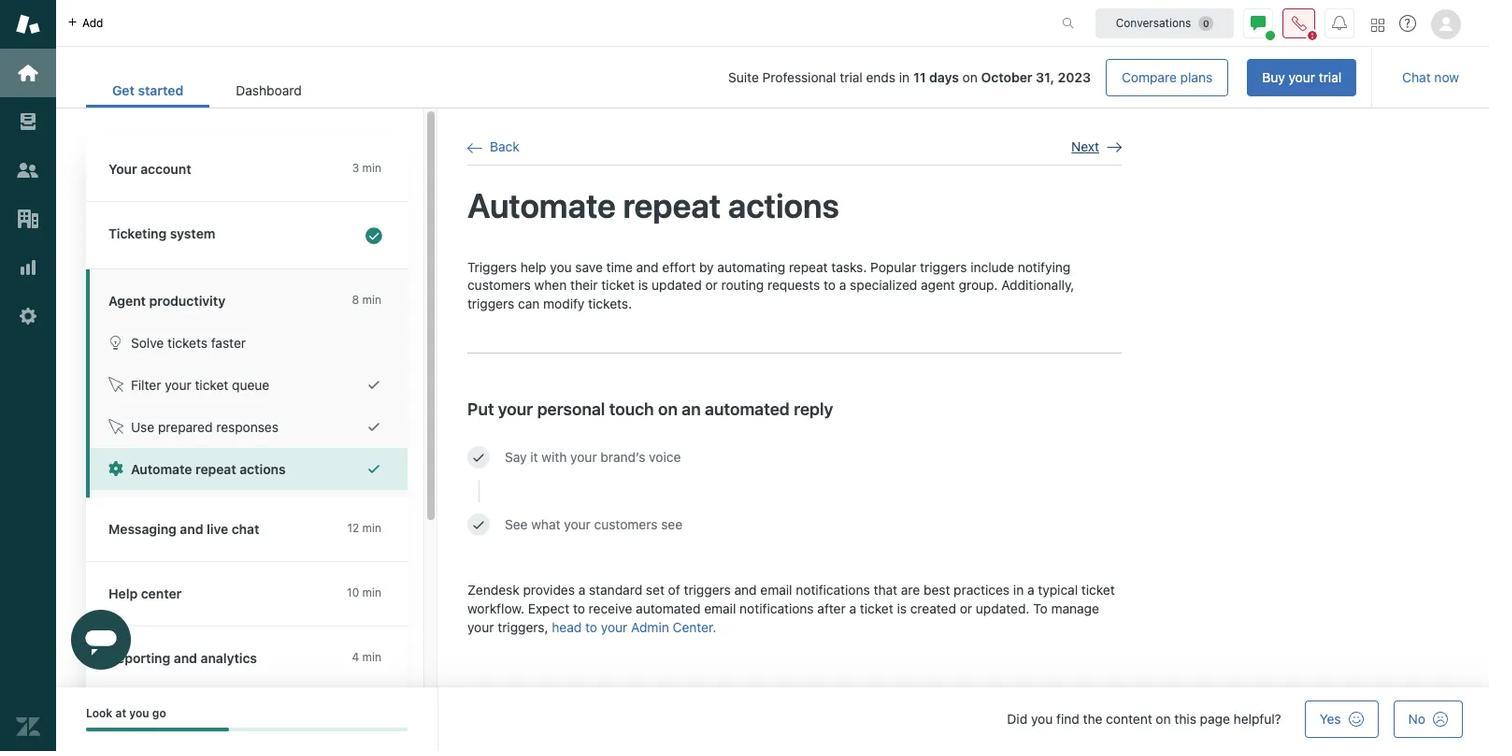 Task type: vqa. For each thing, say whether or not it's contained in the screenshot.
the left Automate repeat actions
yes



Task type: describe. For each thing, give the bounding box(es) containing it.
1 horizontal spatial email
[[761, 582, 793, 598]]

tasks.
[[832, 259, 867, 275]]

ticket inside button
[[195, 377, 229, 393]]

0 horizontal spatial triggers
[[468, 295, 515, 311]]

your account heading
[[86, 137, 408, 202]]

ticketing system
[[108, 225, 215, 241]]

october
[[982, 69, 1033, 85]]

automated inside the zendesk provides a standard set of triggers and email notifications that are best practices in a typical ticket workflow. expect to receive automated email notifications after a ticket is created or updated. to manage your triggers,
[[636, 600, 701, 616]]

an
[[682, 400, 701, 419]]

automate inside the content-title region
[[468, 185, 616, 226]]

get started
[[112, 82, 184, 98]]

use prepared responses
[[131, 419, 279, 435]]

repeat inside the content-title region
[[623, 185, 721, 226]]

solve tickets faster button
[[90, 322, 408, 364]]

0 vertical spatial notifications
[[796, 582, 870, 598]]

put
[[468, 400, 494, 419]]

min for your account
[[362, 161, 382, 175]]

2 vertical spatial to
[[586, 619, 598, 635]]

receive
[[589, 600, 633, 616]]

that
[[874, 582, 898, 598]]

faster
[[211, 335, 246, 351]]

compare
[[1122, 69, 1177, 85]]

expect
[[528, 600, 570, 616]]

automate inside automate repeat actions button
[[131, 461, 192, 477]]

chat now
[[1403, 69, 1460, 85]]

are
[[901, 582, 921, 598]]

buy your trial
[[1263, 69, 1342, 85]]

the
[[1084, 711, 1103, 727]]

repeat inside triggers help you save time and effort by automating repeat tasks. popular triggers include notifying customers when their ticket is updated or routing requests to a specialized agent group. additionally, triggers can modify tickets.
[[789, 259, 828, 275]]

button displays agent's chat status as online. image
[[1251, 15, 1266, 30]]

automate repeat actions inside the content-title region
[[468, 185, 840, 226]]

triggers help you save time and effort by automating repeat tasks. popular triggers include notifying customers when their ticket is updated or routing requests to a specialized agent group. additionally, triggers can modify tickets.
[[468, 259, 1075, 311]]

yes
[[1320, 711, 1342, 727]]

compare plans button
[[1106, 59, 1229, 96]]

reporting image
[[16, 255, 40, 280]]

chat
[[1403, 69, 1432, 85]]

professional
[[763, 69, 837, 85]]

min for help center
[[362, 585, 382, 599]]

system
[[170, 225, 215, 241]]

use prepared responses button
[[90, 406, 408, 448]]

messaging and live chat
[[108, 521, 259, 537]]

dashboard tab
[[210, 73, 328, 108]]

account
[[141, 161, 191, 177]]

0 horizontal spatial email
[[704, 600, 736, 616]]

12
[[347, 521, 359, 535]]

look
[[86, 706, 113, 720]]

by
[[700, 259, 714, 275]]

helpful?
[[1234, 711, 1282, 727]]

get help image
[[1400, 15, 1417, 32]]

buy your trial button
[[1248, 59, 1357, 96]]

days
[[930, 69, 959, 85]]

8
[[352, 293, 359, 307]]

3 min
[[352, 161, 382, 175]]

put your personal touch on an automated reply region
[[468, 258, 1122, 655]]

of
[[668, 582, 681, 598]]

customers inside triggers help you save time and effort by automating repeat tasks. popular triggers include notifying customers when their ticket is updated or routing requests to a specialized agent group. additionally, triggers can modify tickets.
[[468, 277, 531, 293]]

did
[[1008, 711, 1028, 727]]

find
[[1057, 711, 1080, 727]]

updated
[[652, 277, 702, 293]]

personal
[[537, 400, 605, 419]]

1 horizontal spatial customers
[[594, 517, 658, 532]]

suite professional trial ends in 11 days on october 31, 2023
[[729, 69, 1091, 85]]

reporting
[[108, 650, 170, 666]]

workflow.
[[468, 600, 525, 616]]

a right provides on the left
[[579, 582, 586, 598]]

3
[[352, 161, 359, 175]]

at
[[116, 706, 126, 720]]

zendesk
[[468, 582, 520, 598]]

typical
[[1038, 582, 1078, 598]]

touch
[[609, 400, 654, 419]]

your inside button
[[1289, 69, 1316, 85]]

min for agent productivity
[[362, 293, 382, 307]]

updated.
[[976, 600, 1030, 616]]

specialized
[[850, 277, 918, 293]]

can
[[518, 295, 540, 311]]

notifying
[[1018, 259, 1071, 275]]

buy
[[1263, 69, 1286, 85]]

see
[[505, 517, 528, 532]]

use
[[131, 419, 155, 435]]

voice
[[649, 449, 681, 465]]

with
[[542, 449, 567, 465]]

conversations button
[[1096, 8, 1235, 38]]

tickets
[[167, 335, 208, 351]]

no
[[1409, 711, 1426, 727]]

a right after
[[850, 600, 857, 616]]

a up 'to'
[[1028, 582, 1035, 598]]

routing
[[722, 277, 764, 293]]

ticket down that
[[860, 600, 894, 616]]

go
[[152, 706, 166, 720]]

head
[[552, 619, 582, 635]]

trial for professional
[[840, 69, 863, 85]]

next button
[[1072, 138, 1122, 156]]

set
[[646, 582, 665, 598]]

admin image
[[16, 304, 40, 328]]

group.
[[959, 277, 998, 293]]

tickets.
[[588, 295, 632, 311]]

tab list containing get started
[[86, 73, 328, 108]]

content-title region
[[468, 185, 1122, 228]]

and left live on the bottom left of page
[[180, 521, 203, 537]]

zendesk provides a standard set of triggers and email notifications that are best practices in a typical ticket workflow. expect to receive automated email notifications after a ticket is created or updated. to manage your triggers,
[[468, 582, 1115, 635]]

1 horizontal spatial on
[[963, 69, 978, 85]]

your inside button
[[165, 377, 191, 393]]

practices
[[954, 582, 1010, 598]]

footer containing did you find the content on this page helpful?
[[56, 687, 1490, 751]]

effort
[[663, 259, 696, 275]]

get started image
[[16, 61, 40, 85]]

responses
[[216, 419, 279, 435]]

progress-bar progress bar
[[86, 728, 408, 732]]

started
[[138, 82, 184, 98]]

help
[[521, 259, 547, 275]]

dashboard
[[236, 82, 302, 98]]

did you find the content on this page helpful?
[[1008, 711, 1282, 727]]



Task type: locate. For each thing, give the bounding box(es) containing it.
repeat up requests
[[789, 259, 828, 275]]

1 vertical spatial actions
[[240, 461, 286, 477]]

customers
[[468, 277, 531, 293], [594, 517, 658, 532]]

1 horizontal spatial in
[[1014, 582, 1024, 598]]

plans
[[1181, 69, 1213, 85]]

in inside the zendesk provides a standard set of triggers and email notifications that are best practices in a typical ticket workflow. expect to receive automated email notifications after a ticket is created or updated. to manage your triggers,
[[1014, 582, 1024, 598]]

in left 11
[[900, 69, 910, 85]]

is
[[639, 277, 648, 293], [897, 600, 907, 616]]

section containing suite professional trial ends in
[[343, 59, 1357, 96]]

ticketing system button
[[86, 202, 404, 268]]

brand's
[[601, 449, 646, 465]]

or down practices
[[960, 600, 973, 616]]

1 horizontal spatial actions
[[728, 185, 840, 226]]

manage
[[1052, 600, 1100, 616]]

prepared
[[158, 419, 213, 435]]

1 vertical spatial in
[[1014, 582, 1024, 598]]

your right what
[[564, 517, 591, 532]]

11
[[914, 69, 926, 85]]

center
[[141, 585, 182, 601]]

and right of at the left bottom of page
[[735, 582, 757, 598]]

1 vertical spatial automated
[[636, 600, 701, 616]]

is inside the zendesk provides a standard set of triggers and email notifications that are best practices in a typical ticket workflow. expect to receive automated email notifications after a ticket is created or updated. to manage your triggers,
[[897, 600, 907, 616]]

0 horizontal spatial or
[[706, 277, 718, 293]]

a inside triggers help you save time and effort by automating repeat tasks. popular triggers include notifying customers when their ticket is updated or routing requests to a specialized agent group. additionally, triggers can modify tickets.
[[840, 277, 847, 293]]

1 vertical spatial notifications
[[740, 600, 814, 616]]

0 horizontal spatial trial
[[840, 69, 863, 85]]

0 vertical spatial is
[[639, 277, 648, 293]]

actions inside the content-title region
[[728, 185, 840, 226]]

min for messaging and live chat
[[362, 521, 382, 535]]

is down the are
[[897, 600, 907, 616]]

1 vertical spatial automate
[[131, 461, 192, 477]]

live
[[207, 521, 228, 537]]

tab list
[[86, 73, 328, 108]]

automated down of at the left bottom of page
[[636, 600, 701, 616]]

1 horizontal spatial repeat
[[623, 185, 721, 226]]

notifications image
[[1333, 15, 1348, 30]]

to up head
[[573, 600, 585, 616]]

productivity
[[149, 293, 226, 309]]

3 min from the top
[[362, 521, 382, 535]]

0 vertical spatial or
[[706, 277, 718, 293]]

trial left ends
[[840, 69, 863, 85]]

or inside triggers help you save time and effort by automating repeat tasks. popular triggers include notifying customers when their ticket is updated or routing requests to a specialized agent group. additionally, triggers can modify tickets.
[[706, 277, 718, 293]]

0 vertical spatial repeat
[[623, 185, 721, 226]]

1 min from the top
[[362, 161, 382, 175]]

what
[[531, 517, 561, 532]]

triggers down triggers
[[468, 295, 515, 311]]

1 horizontal spatial triggers
[[684, 582, 731, 598]]

notifications up after
[[796, 582, 870, 598]]

or inside the zendesk provides a standard set of triggers and email notifications that are best practices in a typical ticket workflow. expect to receive automated email notifications after a ticket is created or updated. to manage your triggers,
[[960, 600, 973, 616]]

1 vertical spatial customers
[[594, 517, 658, 532]]

0 vertical spatial triggers
[[920, 259, 967, 275]]

0 vertical spatial automate
[[468, 185, 616, 226]]

next
[[1072, 138, 1100, 154]]

your right filter
[[165, 377, 191, 393]]

to right head
[[586, 619, 598, 635]]

notifications left after
[[740, 600, 814, 616]]

suite
[[729, 69, 759, 85]]

modify
[[543, 295, 585, 311]]

automated right an on the bottom of the page
[[705, 400, 790, 419]]

your down receive
[[601, 619, 628, 635]]

zendesk support image
[[16, 12, 40, 36]]

main element
[[0, 0, 56, 751]]

triggers up agent on the top right of the page
[[920, 259, 967, 275]]

1 horizontal spatial automate repeat actions
[[468, 185, 840, 226]]

reporting and analytics
[[108, 650, 257, 666]]

page
[[1201, 711, 1231, 727]]

1 horizontal spatial trial
[[1319, 69, 1342, 85]]

2 vertical spatial on
[[1156, 711, 1171, 727]]

min right 8
[[362, 293, 382, 307]]

and
[[637, 259, 659, 275], [180, 521, 203, 537], [735, 582, 757, 598], [174, 650, 197, 666]]

standard
[[589, 582, 643, 598]]

best
[[924, 582, 951, 598]]

you right the at
[[129, 706, 149, 720]]

1 trial from the left
[[840, 69, 863, 85]]

October 31, 2023 text field
[[982, 69, 1091, 85]]

no button
[[1394, 700, 1464, 738]]

trial inside button
[[1319, 69, 1342, 85]]

ticketing
[[108, 225, 167, 241]]

1 horizontal spatial or
[[960, 600, 973, 616]]

31,
[[1036, 69, 1055, 85]]

2 horizontal spatial to
[[824, 277, 836, 293]]

on right days
[[963, 69, 978, 85]]

0 vertical spatial on
[[963, 69, 978, 85]]

see
[[661, 517, 683, 532]]

help center
[[108, 585, 182, 601]]

ticket up manage
[[1082, 582, 1115, 598]]

agent
[[921, 277, 956, 293]]

you up "when"
[[550, 259, 572, 275]]

automate repeat actions up effort
[[468, 185, 840, 226]]

is left the updated
[[639, 277, 648, 293]]

0 vertical spatial automate repeat actions
[[468, 185, 840, 226]]

0 horizontal spatial automate repeat actions
[[131, 461, 286, 477]]

0 horizontal spatial repeat
[[195, 461, 236, 477]]

triggers right of at the left bottom of page
[[684, 582, 731, 598]]

triggers inside the zendesk provides a standard set of triggers and email notifications that are best practices in a typical ticket workflow. expect to receive automated email notifications after a ticket is created or updated. to manage your triggers,
[[684, 582, 731, 598]]

on
[[963, 69, 978, 85], [658, 400, 678, 419], [1156, 711, 1171, 727]]

yes button
[[1305, 700, 1379, 738]]

agent productivity
[[108, 293, 226, 309]]

center.
[[673, 619, 717, 635]]

now
[[1435, 69, 1460, 85]]

trial for your
[[1319, 69, 1342, 85]]

1 vertical spatial to
[[573, 600, 585, 616]]

time
[[607, 259, 633, 275]]

reply
[[794, 400, 834, 419]]

include
[[971, 259, 1015, 275]]

your right buy
[[1289, 69, 1316, 85]]

you for save
[[550, 259, 572, 275]]

your down workflow.
[[468, 619, 494, 635]]

repeat up effort
[[623, 185, 721, 226]]

1 horizontal spatial automated
[[705, 400, 790, 419]]

2 horizontal spatial you
[[1032, 711, 1053, 727]]

put your personal touch on an automated reply
[[468, 400, 834, 419]]

solve
[[131, 335, 164, 351]]

email
[[761, 582, 793, 598], [704, 600, 736, 616]]

0 horizontal spatial you
[[129, 706, 149, 720]]

0 horizontal spatial automate
[[131, 461, 192, 477]]

0 vertical spatial in
[[900, 69, 910, 85]]

1 horizontal spatial automate
[[468, 185, 616, 226]]

triggers
[[468, 259, 517, 275]]

1 vertical spatial triggers
[[468, 295, 515, 311]]

0 horizontal spatial automated
[[636, 600, 701, 616]]

4 min from the top
[[362, 585, 382, 599]]

customers image
[[16, 158, 40, 182]]

add
[[82, 15, 103, 29]]

footer
[[56, 687, 1490, 751]]

on left 'this'
[[1156, 711, 1171, 727]]

get
[[112, 82, 135, 98]]

chat
[[232, 521, 259, 537]]

0 horizontal spatial is
[[639, 277, 648, 293]]

4 min
[[352, 650, 382, 664]]

automate repeat actions down use prepared responses
[[131, 461, 286, 477]]

ticket inside triggers help you save time and effort by automating repeat tasks. popular triggers include notifying customers when their ticket is updated or routing requests to a specialized agent group. additionally, triggers can modify tickets.
[[602, 277, 635, 293]]

automating
[[718, 259, 786, 275]]

to inside triggers help you save time and effort by automating repeat tasks. popular triggers include notifying customers when their ticket is updated or routing requests to a specialized agent group. additionally, triggers can modify tickets.
[[824, 277, 836, 293]]

look at you go
[[86, 706, 166, 720]]

say it with your brand's voice
[[505, 449, 681, 465]]

and inside triggers help you save time and effort by automating repeat tasks. popular triggers include notifying customers when their ticket is updated or routing requests to a specialized agent group. additionally, triggers can modify tickets.
[[637, 259, 659, 275]]

2 horizontal spatial on
[[1156, 711, 1171, 727]]

and left analytics
[[174, 650, 197, 666]]

in up updated.
[[1014, 582, 1024, 598]]

is inside triggers help you save time and effort by automating repeat tasks. popular triggers include notifying customers when their ticket is updated or routing requests to a specialized agent group. additionally, triggers can modify tickets.
[[639, 277, 648, 293]]

you right did
[[1032, 711, 1053, 727]]

min right 10
[[362, 585, 382, 599]]

ticket left queue at the bottom of the page
[[195, 377, 229, 393]]

your inside the zendesk provides a standard set of triggers and email notifications that are best practices in a typical ticket workflow. expect to receive automated email notifications after a ticket is created or updated. to manage your triggers,
[[468, 619, 494, 635]]

customers down triggers
[[468, 277, 531, 293]]

and inside the zendesk provides a standard set of triggers and email notifications that are best practices in a typical ticket workflow. expect to receive automated email notifications after a ticket is created or updated. to manage your triggers,
[[735, 582, 757, 598]]

agent
[[108, 293, 146, 309]]

1 horizontal spatial is
[[897, 600, 907, 616]]

2 horizontal spatial repeat
[[789, 259, 828, 275]]

1 vertical spatial automate repeat actions
[[131, 461, 286, 477]]

your right with
[[571, 449, 597, 465]]

back button
[[468, 138, 520, 156]]

to inside the zendesk provides a standard set of triggers and email notifications that are best practices in a typical ticket workflow. expect to receive automated email notifications after a ticket is created or updated. to manage your triggers,
[[573, 600, 585, 616]]

your right put
[[498, 400, 533, 419]]

automate repeat actions button
[[90, 448, 408, 490]]

min right 3
[[362, 161, 382, 175]]

when
[[535, 277, 567, 293]]

min right 4
[[362, 650, 382, 664]]

organizations image
[[16, 207, 40, 231]]

1 horizontal spatial you
[[550, 259, 572, 275]]

on left an on the bottom of the page
[[658, 400, 678, 419]]

analytics
[[201, 650, 257, 666]]

triggers,
[[498, 619, 549, 635]]

2 vertical spatial repeat
[[195, 461, 236, 477]]

1 vertical spatial repeat
[[789, 259, 828, 275]]

save
[[576, 259, 603, 275]]

zendesk image
[[16, 715, 40, 739]]

notifications
[[796, 582, 870, 598], [740, 600, 814, 616]]

actions inside automate repeat actions button
[[240, 461, 286, 477]]

progress bar image
[[86, 728, 229, 732]]

1 vertical spatial or
[[960, 600, 973, 616]]

min inside your account "heading"
[[362, 161, 382, 175]]

to
[[824, 277, 836, 293], [573, 600, 585, 616], [586, 619, 598, 635]]

automate up help
[[468, 185, 616, 226]]

1 horizontal spatial to
[[586, 619, 598, 635]]

conversations
[[1116, 15, 1192, 29]]

1 vertical spatial on
[[658, 400, 678, 419]]

solve tickets faster
[[131, 335, 246, 351]]

1 vertical spatial is
[[897, 600, 907, 616]]

their
[[571, 277, 598, 293]]

automate repeat actions inside button
[[131, 461, 286, 477]]

5 min from the top
[[362, 650, 382, 664]]

section
[[343, 59, 1357, 96]]

trial down notifications icon
[[1319, 69, 1342, 85]]

0 horizontal spatial customers
[[468, 277, 531, 293]]

automate down use
[[131, 461, 192, 477]]

0 vertical spatial automated
[[705, 400, 790, 419]]

you for go
[[129, 706, 149, 720]]

repeat inside button
[[195, 461, 236, 477]]

actions down use prepared responses button
[[240, 461, 286, 477]]

filter your ticket queue button
[[90, 364, 408, 406]]

or down by
[[706, 277, 718, 293]]

4
[[352, 650, 359, 664]]

2 horizontal spatial triggers
[[920, 259, 967, 275]]

ticket down time
[[602, 277, 635, 293]]

trial
[[840, 69, 863, 85], [1319, 69, 1342, 85]]

0 horizontal spatial actions
[[240, 461, 286, 477]]

2 min from the top
[[362, 293, 382, 307]]

min right 12
[[362, 521, 382, 535]]

2 trial from the left
[[1319, 69, 1342, 85]]

views image
[[16, 109, 40, 134]]

say
[[505, 449, 527, 465]]

a down tasks.
[[840, 277, 847, 293]]

2023
[[1058, 69, 1091, 85]]

on inside region
[[658, 400, 678, 419]]

actions up automating
[[728, 185, 840, 226]]

head to your admin center. link
[[552, 619, 717, 635]]

0 vertical spatial to
[[824, 277, 836, 293]]

compare plans
[[1122, 69, 1213, 85]]

zendesk products image
[[1372, 18, 1385, 31]]

add button
[[56, 0, 115, 46]]

min for reporting and analytics
[[362, 650, 382, 664]]

you inside triggers help you save time and effort by automating repeat tasks. popular triggers include notifying customers when their ticket is updated or routing requests to a specialized agent group. additionally, triggers can modify tickets.
[[550, 259, 572, 275]]

0 vertical spatial customers
[[468, 277, 531, 293]]

1 vertical spatial email
[[704, 600, 736, 616]]

0 vertical spatial actions
[[728, 185, 840, 226]]

in
[[900, 69, 910, 85], [1014, 582, 1024, 598]]

2 vertical spatial triggers
[[684, 582, 731, 598]]

0 horizontal spatial in
[[900, 69, 910, 85]]

0 horizontal spatial to
[[573, 600, 585, 616]]

to down tasks.
[[824, 277, 836, 293]]

and right time
[[637, 259, 659, 275]]

this
[[1175, 711, 1197, 727]]

help
[[108, 585, 138, 601]]

repeat
[[623, 185, 721, 226], [789, 259, 828, 275], [195, 461, 236, 477]]

customers left see
[[594, 517, 658, 532]]

ticket
[[602, 277, 635, 293], [195, 377, 229, 393], [1082, 582, 1115, 598], [860, 600, 894, 616]]

0 vertical spatial email
[[761, 582, 793, 598]]

repeat down use prepared responses
[[195, 461, 236, 477]]

automate
[[468, 185, 616, 226], [131, 461, 192, 477]]

0 horizontal spatial on
[[658, 400, 678, 419]]



